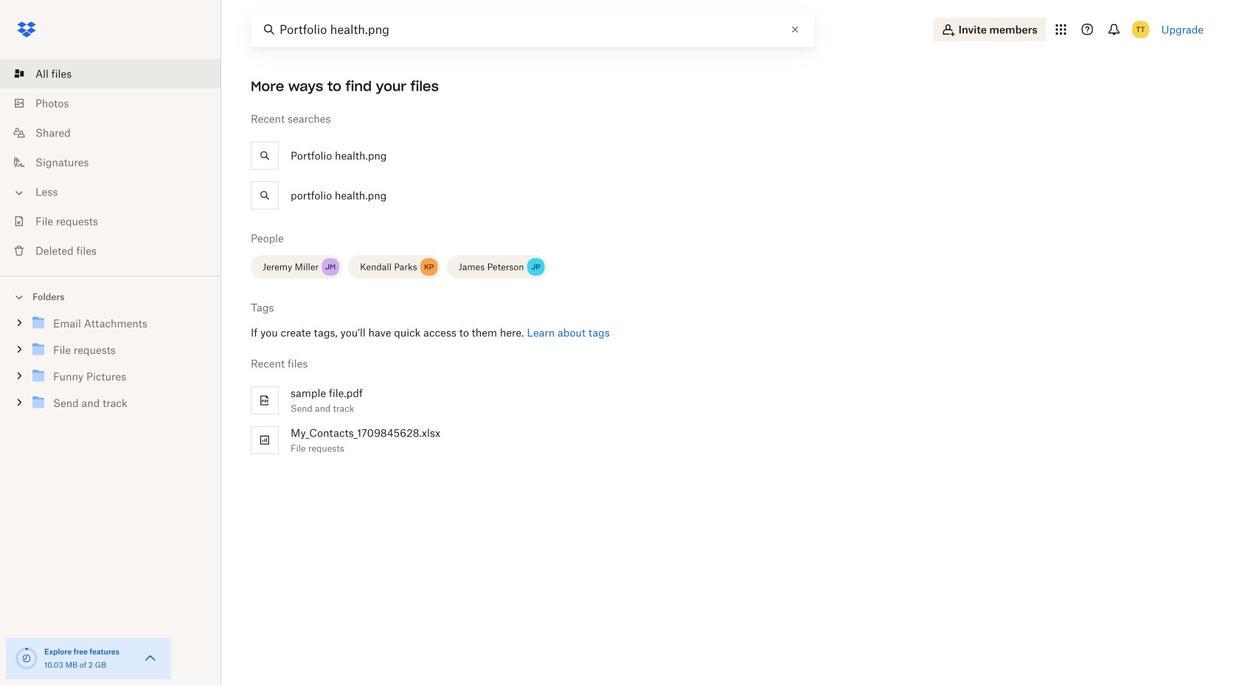 Task type: vqa. For each thing, say whether or not it's contained in the screenshot.
Name
no



Task type: locate. For each thing, give the bounding box(es) containing it.
4 option from the top
[[245, 421, 1216, 460]]

1 option from the top
[[245, 136, 1216, 176]]

list item
[[0, 59, 221, 89]]

Search in folder "Dropbox" text field
[[280, 21, 784, 38]]

quota usage progress bar
[[15, 647, 38, 671]]

group
[[0, 307, 221, 428]]

list
[[0, 50, 221, 276]]

2 option from the top
[[245, 176, 1216, 215]]

option
[[245, 136, 1216, 176], [245, 176, 1216, 215], [245, 381, 1216, 421], [245, 421, 1216, 460]]

3 option from the top
[[245, 381, 1216, 421]]



Task type: describe. For each thing, give the bounding box(es) containing it.
less image
[[12, 186, 27, 200]]

dropbox image
[[12, 15, 41, 44]]

quota usage image
[[15, 647, 38, 671]]



